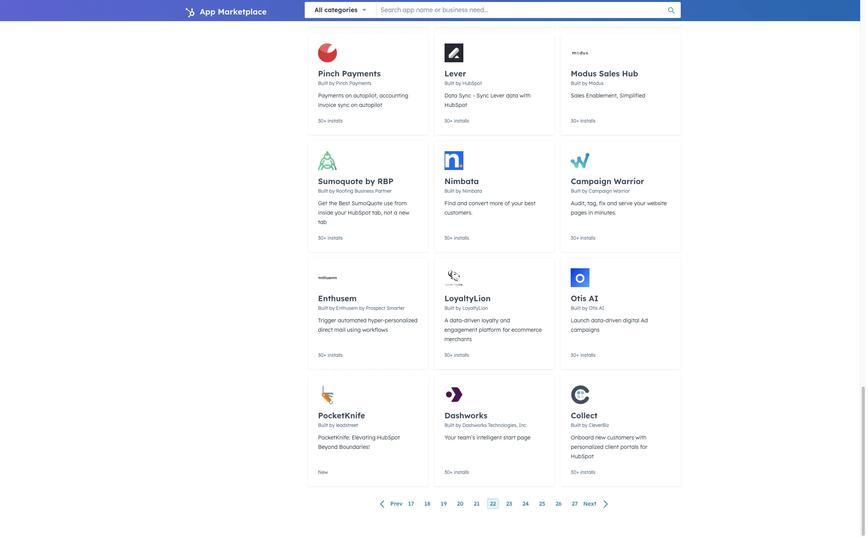 Task type: describe. For each thing, give the bounding box(es) containing it.
installs for pinch
[[328, 118, 343, 124]]

trigger
[[318, 317, 336, 324]]

mail
[[334, 326, 345, 333]]

business
[[355, 188, 374, 194]]

loyalty
[[482, 317, 499, 324]]

18 button
[[422, 499, 433, 509]]

+ for lever
[[450, 118, 453, 124]]

30 + installs for modus
[[571, 118, 595, 124]]

prospect
[[366, 305, 385, 311]]

not
[[384, 209, 392, 216]]

hubspot inside lever built by hubspot
[[462, 80, 482, 86]]

dashworks built by dashworks technologies, inc.
[[444, 410, 527, 428]]

built inside enthusem built by enthusem by prospect smarter
[[318, 305, 328, 311]]

+ for sumoquote
[[323, 235, 326, 241]]

campaigns
[[571, 326, 600, 333]]

built inside modus sales hub built by modus
[[571, 80, 581, 86]]

invoice
[[318, 101, 336, 108]]

by up business
[[365, 176, 375, 186]]

pages
[[571, 209, 587, 216]]

21
[[474, 500, 480, 507]]

customers
[[607, 434, 634, 441]]

in
[[588, 209, 593, 216]]

+ for loyaltylion
[[450, 352, 453, 358]]

by inside the campaign warrior built by campaign warrior
[[582, 188, 587, 194]]

a data-driven loyalty and engagement platform for ecommerce merchants
[[444, 317, 542, 343]]

by inside modus sales hub built by modus
[[582, 80, 587, 86]]

using
[[347, 326, 361, 333]]

sync
[[338, 101, 349, 108]]

digital
[[623, 317, 639, 324]]

30 for collect
[[571, 469, 576, 475]]

lever inside data sync - sync lever data with hubspot
[[490, 92, 504, 99]]

1 vertical spatial campaign
[[589, 188, 612, 194]]

2 sync from the left
[[476, 92, 489, 99]]

30 + installs for sumoquote
[[318, 235, 343, 241]]

18
[[424, 500, 431, 507]]

technologies,
[[488, 422, 518, 428]]

the
[[329, 200, 337, 207]]

use
[[384, 200, 393, 207]]

your for campaign warrior
[[634, 200, 646, 207]]

by inside nimbata built by nimbata
[[456, 188, 461, 194]]

next button
[[581, 499, 613, 509]]

23 button
[[503, 499, 515, 509]]

built inside dashworks built by dashworks technologies, inc.
[[444, 422, 454, 428]]

26 button
[[553, 499, 564, 509]]

lever built by hubspot
[[444, 69, 482, 86]]

0 vertical spatial campaign
[[571, 176, 611, 186]]

0 vertical spatial enthusem
[[318, 293, 357, 303]]

roofing
[[336, 188, 353, 194]]

by inside pinch payments built by pinch payments
[[329, 80, 335, 86]]

sales inside modus sales hub built by modus
[[599, 69, 620, 78]]

+ for collect
[[576, 469, 579, 475]]

0 vertical spatial nimbata
[[444, 176, 479, 186]]

new inside "get the best sumoquote use from inside your hubspot tab, not a new tab"
[[399, 209, 409, 216]]

autopilot
[[359, 101, 382, 108]]

0 horizontal spatial otis
[[571, 293, 586, 303]]

built inside pocketknife built by leadstreet
[[318, 422, 328, 428]]

27
[[572, 500, 578, 507]]

data- for ai
[[591, 317, 605, 324]]

all
[[315, 6, 322, 14]]

24 button
[[520, 499, 532, 509]]

0 vertical spatial modus
[[571, 69, 597, 78]]

customers.
[[444, 209, 472, 216]]

intelligent
[[477, 434, 502, 441]]

best
[[525, 200, 536, 207]]

built inside collect built by cleverbiz
[[571, 422, 581, 428]]

27 button
[[569, 499, 581, 509]]

1 sync from the left
[[459, 92, 471, 99]]

1 vertical spatial pinch
[[336, 80, 348, 86]]

enablement,
[[586, 92, 618, 99]]

-
[[473, 92, 475, 99]]

by inside dashworks built by dashworks technologies, inc.
[[456, 422, 461, 428]]

installs for collect
[[580, 469, 595, 475]]

0 vertical spatial warrior
[[614, 176, 644, 186]]

inc.
[[519, 422, 527, 428]]

client
[[605, 443, 619, 450]]

built inside loyaltylion built by loyaltylion
[[444, 305, 454, 311]]

+ for dashworks
[[450, 469, 453, 475]]

20
[[457, 500, 464, 507]]

30 for dashworks
[[444, 469, 450, 475]]

for for collect
[[640, 443, 647, 450]]

your inside "get the best sumoquote use from inside your hubspot tab, not a new tab"
[[335, 209, 346, 216]]

installs for lever
[[454, 118, 469, 124]]

by inside loyaltylion built by loyaltylion
[[456, 305, 461, 311]]

30 + installs for otis
[[571, 352, 595, 358]]

boundaries!
[[339, 443, 370, 450]]

26
[[555, 500, 562, 507]]

1 vertical spatial nimbata
[[462, 188, 482, 194]]

21 button
[[471, 499, 482, 509]]

1 horizontal spatial ai
[[599, 305, 604, 311]]

30 + installs for nimbata
[[444, 235, 469, 241]]

new
[[318, 469, 328, 475]]

with inside onboard new customers with personalized client portals for hubspot
[[636, 434, 646, 441]]

0 vertical spatial dashworks
[[444, 410, 488, 420]]

all categories
[[315, 6, 358, 14]]

campaign warrior built by campaign warrior
[[571, 176, 644, 194]]

beyond
[[318, 443, 338, 450]]

30 for loyaltylion
[[444, 352, 450, 358]]

partner
[[375, 188, 392, 194]]

installs for enthusem
[[328, 352, 343, 358]]

30 for pinch
[[318, 118, 323, 124]]

pinch payments built by pinch payments
[[318, 69, 381, 86]]

more
[[490, 200, 503, 207]]

30 for lever
[[444, 118, 450, 124]]

cleverbiz
[[589, 422, 609, 428]]

17
[[408, 500, 414, 507]]

nimbata built by nimbata
[[444, 176, 482, 194]]

sumoquote by rbp built by roofing business partner
[[318, 176, 393, 194]]

marketplace
[[218, 7, 267, 16]]

30 for sumoquote
[[318, 235, 323, 241]]

audit,
[[571, 200, 586, 207]]

data
[[506, 92, 518, 99]]

for for loyaltylion
[[503, 326, 510, 333]]

1 vertical spatial payments
[[349, 80, 371, 86]]

hub
[[622, 69, 638, 78]]

launch data-driven digital ad campaigns
[[571, 317, 648, 333]]

elevating
[[352, 434, 376, 441]]

1 vertical spatial modus
[[589, 80, 604, 86]]

by inside collect built by cleverbiz
[[582, 422, 587, 428]]

+ for pinch
[[323, 118, 326, 124]]

platform
[[479, 326, 501, 333]]

accounting
[[379, 92, 408, 99]]

your for nimbata
[[511, 200, 523, 207]]

+ for modus
[[576, 118, 579, 124]]

0 vertical spatial pinch
[[318, 69, 340, 78]]

of
[[505, 200, 510, 207]]

built inside otis ai built by otis ai
[[571, 305, 581, 311]]

app
[[200, 7, 215, 16]]

Search app name or business need... search field
[[376, 2, 681, 18]]

30 for otis
[[571, 352, 576, 358]]

30 for campaign
[[571, 235, 576, 241]]

pocketknife
[[318, 410, 365, 420]]

and inside audit, tag, fix and serve your website pages in minutes.
[[607, 200, 617, 207]]

24
[[522, 500, 529, 507]]

trigger automated hyper-personalized direct mail using workflows
[[318, 317, 418, 333]]

best
[[339, 200, 350, 207]]

23
[[506, 500, 512, 507]]

ad
[[641, 317, 648, 324]]

+ for nimbata
[[450, 235, 453, 241]]

collect
[[571, 410, 598, 420]]

leadstreet
[[336, 422, 358, 428]]

installs for otis
[[580, 352, 595, 358]]

30 + installs for loyaltylion
[[444, 352, 469, 358]]

page
[[517, 434, 531, 441]]

installs for sumoquote
[[328, 235, 343, 241]]

rbp
[[377, 176, 393, 186]]

30 + installs for lever
[[444, 118, 469, 124]]



Task type: vqa. For each thing, say whether or not it's contained in the screenshot.


Task type: locate. For each thing, give the bounding box(es) containing it.
1 horizontal spatial otis
[[589, 305, 598, 311]]

1 vertical spatial otis
[[589, 305, 598, 311]]

autopilot,
[[353, 92, 378, 99]]

built up invoice
[[318, 80, 328, 86]]

new inside onboard new customers with personalized client portals for hubspot
[[595, 434, 606, 441]]

enthusem
[[318, 293, 357, 303], [336, 305, 358, 311]]

lever inside lever built by hubspot
[[444, 69, 466, 78]]

your
[[511, 200, 523, 207], [634, 200, 646, 207], [335, 209, 346, 216]]

1 vertical spatial lever
[[490, 92, 504, 99]]

and
[[457, 200, 467, 207], [607, 200, 617, 207], [500, 317, 510, 324]]

30
[[318, 10, 323, 16], [444, 10, 450, 16], [571, 10, 576, 16], [318, 118, 323, 124], [444, 118, 450, 124], [571, 118, 576, 124], [318, 235, 323, 241], [444, 235, 450, 241], [571, 235, 576, 241], [318, 352, 323, 358], [444, 352, 450, 358], [571, 352, 576, 358], [444, 469, 450, 475], [571, 469, 576, 475]]

your down the best
[[335, 209, 346, 216]]

0 horizontal spatial your
[[335, 209, 346, 216]]

0 vertical spatial with
[[520, 92, 531, 99]]

1 vertical spatial with
[[636, 434, 646, 441]]

with right 'data'
[[520, 92, 531, 99]]

by up the team's
[[456, 422, 461, 428]]

personalized inside trigger automated hyper-personalized direct mail using workflows
[[385, 317, 418, 324]]

by up "enablement,"
[[582, 80, 587, 86]]

by down collect
[[582, 422, 587, 428]]

30 for enthusem
[[318, 352, 323, 358]]

payments on autopilot, accounting invoice sync on autopilot
[[318, 92, 408, 108]]

nimbata up find
[[444, 176, 479, 186]]

categories
[[324, 6, 358, 14]]

direct
[[318, 326, 333, 333]]

a
[[444, 317, 448, 324]]

campaign up tag,
[[571, 176, 611, 186]]

pinch up invoice
[[318, 69, 340, 78]]

convert
[[469, 200, 488, 207]]

sales left "enablement,"
[[571, 92, 584, 99]]

data- up engagement
[[450, 317, 464, 324]]

tag,
[[587, 200, 598, 207]]

2 driven from the left
[[605, 317, 621, 324]]

0 horizontal spatial new
[[399, 209, 409, 216]]

start
[[503, 434, 516, 441]]

0 horizontal spatial driven
[[464, 317, 480, 324]]

hyper-
[[368, 317, 385, 324]]

17 button
[[405, 499, 417, 509]]

19
[[441, 500, 447, 507]]

0 vertical spatial personalized
[[385, 317, 418, 324]]

new down cleverbiz
[[595, 434, 606, 441]]

all categories button
[[305, 2, 376, 18]]

loyaltylion built by loyaltylion
[[444, 293, 491, 311]]

serve
[[619, 200, 633, 207]]

+ for enthusem
[[323, 352, 326, 358]]

data- inside launch data-driven digital ad campaigns
[[591, 317, 605, 324]]

loyaltylion up the loyalty
[[462, 305, 488, 311]]

with up portals
[[636, 434, 646, 441]]

sales left hub
[[599, 69, 620, 78]]

sync left the -
[[459, 92, 471, 99]]

0 vertical spatial lever
[[444, 69, 466, 78]]

pinch
[[318, 69, 340, 78], [336, 80, 348, 86]]

30 + installs for campaign
[[571, 235, 595, 241]]

1 vertical spatial for
[[640, 443, 647, 450]]

payments
[[342, 69, 381, 78], [349, 80, 371, 86], [318, 92, 344, 99]]

by left 'prospect'
[[359, 305, 365, 311]]

by up find
[[456, 188, 461, 194]]

built up "a"
[[444, 305, 454, 311]]

for inside onboard new customers with personalized client portals for hubspot
[[640, 443, 647, 450]]

0 horizontal spatial data-
[[450, 317, 464, 324]]

hubspot inside pocketknife: elevating hubspot beyond boundaries!
[[377, 434, 400, 441]]

1 vertical spatial new
[[595, 434, 606, 441]]

for right platform
[[503, 326, 510, 333]]

0 vertical spatial ai
[[589, 293, 598, 303]]

built up sales enablement, simplified
[[571, 80, 581, 86]]

minutes.
[[594, 209, 616, 216]]

for inside a data-driven loyalty and engagement platform for ecommerce merchants
[[503, 326, 510, 333]]

find
[[444, 200, 456, 207]]

0 horizontal spatial sales
[[571, 92, 584, 99]]

for right portals
[[640, 443, 647, 450]]

lever up data
[[444, 69, 466, 78]]

driven for ai
[[605, 317, 621, 324]]

driven inside launch data-driven digital ad campaigns
[[605, 317, 621, 324]]

installs for loyaltylion
[[454, 352, 469, 358]]

30 + installs for pinch
[[318, 118, 343, 124]]

30 for modus
[[571, 118, 576, 124]]

0 vertical spatial for
[[503, 326, 510, 333]]

0 vertical spatial otis
[[571, 293, 586, 303]]

1 horizontal spatial lever
[[490, 92, 504, 99]]

1 horizontal spatial with
[[636, 434, 646, 441]]

new right a
[[399, 209, 409, 216]]

driven left digital
[[605, 317, 621, 324]]

1 horizontal spatial sync
[[476, 92, 489, 99]]

ai
[[589, 293, 598, 303], [599, 305, 604, 311]]

onboard new customers with personalized client portals for hubspot
[[571, 434, 647, 460]]

data- up campaigns
[[591, 317, 605, 324]]

launch
[[571, 317, 590, 324]]

a
[[394, 209, 397, 216]]

1 horizontal spatial new
[[595, 434, 606, 441]]

1 horizontal spatial for
[[640, 443, 647, 450]]

by
[[329, 80, 335, 86], [456, 80, 461, 86], [582, 80, 587, 86], [365, 176, 375, 186], [329, 188, 335, 194], [456, 188, 461, 194], [582, 188, 587, 194], [329, 305, 335, 311], [359, 305, 365, 311], [456, 305, 461, 311], [582, 305, 587, 311], [329, 422, 335, 428], [456, 422, 461, 428], [582, 422, 587, 428]]

by inside otis ai built by otis ai
[[582, 305, 587, 311]]

1 horizontal spatial and
[[500, 317, 510, 324]]

personalized
[[385, 317, 418, 324], [571, 443, 604, 450]]

personalized down onboard
[[571, 443, 604, 450]]

personalized down the smarter
[[385, 317, 418, 324]]

hubspot inside data sync - sync lever data with hubspot
[[444, 101, 467, 108]]

0 horizontal spatial personalized
[[385, 317, 418, 324]]

tab
[[318, 219, 327, 226]]

1 horizontal spatial data-
[[591, 317, 605, 324]]

loyaltylion inside loyaltylion built by loyaltylion
[[462, 305, 488, 311]]

30 + installs for enthusem
[[318, 352, 343, 358]]

data sync - sync lever data with hubspot
[[444, 92, 531, 108]]

on right sync
[[351, 101, 357, 108]]

your inside find and convert more of your best customers.
[[511, 200, 523, 207]]

1 vertical spatial sales
[[571, 92, 584, 99]]

driven
[[464, 317, 480, 324], [605, 317, 621, 324]]

dashworks
[[444, 410, 488, 420], [462, 422, 487, 428]]

your right "serve"
[[634, 200, 646, 207]]

app marketplace
[[200, 7, 267, 16]]

1 data- from the left
[[450, 317, 464, 324]]

+
[[323, 10, 326, 16], [450, 10, 453, 16], [576, 10, 579, 16], [323, 118, 326, 124], [450, 118, 453, 124], [576, 118, 579, 124], [323, 235, 326, 241], [450, 235, 453, 241], [576, 235, 579, 241], [323, 352, 326, 358], [450, 352, 453, 358], [576, 352, 579, 358], [450, 469, 453, 475], [576, 469, 579, 475]]

sumoquote
[[352, 200, 382, 207]]

0 horizontal spatial lever
[[444, 69, 466, 78]]

for
[[503, 326, 510, 333], [640, 443, 647, 450]]

and inside find and convert more of your best customers.
[[457, 200, 467, 207]]

driven inside a data-driven loyalty and engagement platform for ecommerce merchants
[[464, 317, 480, 324]]

built up trigger
[[318, 305, 328, 311]]

your inside audit, tag, fix and serve your website pages in minutes.
[[634, 200, 646, 207]]

built inside nimbata built by nimbata
[[444, 188, 454, 194]]

ai up launch
[[589, 293, 598, 303]]

installs for campaign
[[580, 235, 595, 241]]

25
[[539, 500, 545, 507]]

built up audit,
[[571, 188, 581, 194]]

+ for otis
[[576, 352, 579, 358]]

inside
[[318, 209, 333, 216]]

built down collect
[[571, 422, 581, 428]]

1 vertical spatial personalized
[[571, 443, 604, 450]]

1 horizontal spatial personalized
[[571, 443, 604, 450]]

1 horizontal spatial driven
[[605, 317, 621, 324]]

hubspot down onboard
[[571, 453, 594, 460]]

hubspot
[[462, 80, 482, 86], [444, 101, 467, 108], [348, 209, 371, 216], [377, 434, 400, 441], [571, 453, 594, 460]]

and right fix
[[607, 200, 617, 207]]

1 vertical spatial warrior
[[613, 188, 630, 194]]

0 horizontal spatial for
[[503, 326, 510, 333]]

from
[[394, 200, 407, 207]]

new
[[399, 209, 409, 216], [595, 434, 606, 441]]

pagination navigation
[[308, 499, 681, 509]]

simplified
[[620, 92, 645, 99]]

by up audit,
[[582, 188, 587, 194]]

2 vertical spatial payments
[[318, 92, 344, 99]]

1 vertical spatial loyaltylion
[[462, 305, 488, 311]]

and inside a data-driven loyalty and engagement platform for ecommerce merchants
[[500, 317, 510, 324]]

hubspot up the -
[[462, 80, 482, 86]]

data- inside a data-driven loyalty and engagement platform for ecommerce merchants
[[450, 317, 464, 324]]

2 horizontal spatial your
[[634, 200, 646, 207]]

1 vertical spatial dashworks
[[462, 422, 487, 428]]

built up launch
[[571, 305, 581, 311]]

by up invoice
[[329, 80, 335, 86]]

built up the 'get'
[[318, 188, 328, 194]]

by inside pocketknife built by leadstreet
[[329, 422, 335, 428]]

engagement
[[444, 326, 477, 333]]

tab,
[[372, 209, 382, 216]]

+ for campaign
[[576, 235, 579, 241]]

on up sync
[[345, 92, 352, 99]]

installs for modus
[[580, 118, 595, 124]]

30 + installs
[[318, 10, 343, 16], [444, 10, 469, 16], [571, 10, 595, 16], [318, 118, 343, 124], [444, 118, 469, 124], [571, 118, 595, 124], [318, 235, 343, 241], [444, 235, 469, 241], [571, 235, 595, 241], [318, 352, 343, 358], [444, 352, 469, 358], [571, 352, 595, 358], [444, 469, 469, 475], [571, 469, 595, 475]]

hubspot inside "get the best sumoquote use from inside your hubspot tab, not a new tab"
[[348, 209, 371, 216]]

ecommerce
[[511, 326, 542, 333]]

0 horizontal spatial ai
[[589, 293, 598, 303]]

get
[[318, 200, 327, 207]]

0 vertical spatial loyaltylion
[[444, 293, 491, 303]]

payments inside payments on autopilot, accounting invoice sync on autopilot
[[318, 92, 344, 99]]

ai up launch data-driven digital ad campaigns
[[599, 305, 604, 311]]

built inside sumoquote by rbp built by roofing business partner
[[318, 188, 328, 194]]

driven for built
[[464, 317, 480, 324]]

30 for nimbata
[[444, 235, 450, 241]]

built up the your
[[444, 422, 454, 428]]

next
[[583, 500, 596, 507]]

hubspot inside onboard new customers with personalized client portals for hubspot
[[571, 453, 594, 460]]

25 button
[[536, 499, 548, 509]]

personalized inside onboard new customers with personalized client portals for hubspot
[[571, 443, 604, 450]]

your team's intelligent start page
[[444, 434, 531, 441]]

nimbata up "convert"
[[462, 188, 482, 194]]

0 vertical spatial sales
[[599, 69, 620, 78]]

built inside pinch payments built by pinch payments
[[318, 80, 328, 86]]

your right of on the right of page
[[511, 200, 523, 207]]

0 vertical spatial new
[[399, 209, 409, 216]]

automated
[[338, 317, 367, 324]]

with inside data sync - sync lever data with hubspot
[[520, 92, 531, 99]]

pocketknife built by leadstreet
[[318, 410, 365, 428]]

1 horizontal spatial your
[[511, 200, 523, 207]]

built inside the campaign warrior built by campaign warrior
[[571, 188, 581, 194]]

0 horizontal spatial sync
[[459, 92, 471, 99]]

1 vertical spatial on
[[351, 101, 357, 108]]

hubspot down data
[[444, 101, 467, 108]]

hubspot right elevating
[[377, 434, 400, 441]]

1 vertical spatial ai
[[599, 305, 604, 311]]

on
[[345, 92, 352, 99], [351, 101, 357, 108]]

0 vertical spatial on
[[345, 92, 352, 99]]

enthusem up trigger
[[318, 293, 357, 303]]

30 + installs for dashworks
[[444, 469, 469, 475]]

installs for nimbata
[[454, 235, 469, 241]]

built inside lever built by hubspot
[[444, 80, 454, 86]]

data
[[444, 92, 457, 99]]

loyaltylion up "a"
[[444, 293, 491, 303]]

sync right the -
[[476, 92, 489, 99]]

and right the loyalty
[[500, 317, 510, 324]]

fix
[[599, 200, 605, 207]]

by up data
[[456, 80, 461, 86]]

audit, tag, fix and serve your website pages in minutes.
[[571, 200, 667, 216]]

0 vertical spatial payments
[[342, 69, 381, 78]]

by inside lever built by hubspot
[[456, 80, 461, 86]]

lever left 'data'
[[490, 92, 504, 99]]

0 horizontal spatial with
[[520, 92, 531, 99]]

1 horizontal spatial sales
[[599, 69, 620, 78]]

data- for built
[[450, 317, 464, 324]]

sumoquote
[[318, 176, 363, 186]]

and up customers.
[[457, 200, 467, 207]]

installs for dashworks
[[454, 469, 469, 475]]

by up the the
[[329, 188, 335, 194]]

2 horizontal spatial and
[[607, 200, 617, 207]]

campaign up fix
[[589, 188, 612, 194]]

30 + installs for collect
[[571, 469, 595, 475]]

1 vertical spatial enthusem
[[336, 305, 358, 311]]

portals
[[620, 443, 639, 450]]

driven up engagement
[[464, 317, 480, 324]]

pinch up sync
[[336, 80, 348, 86]]

built up find
[[444, 188, 454, 194]]

by up launch
[[582, 305, 587, 311]]

otis ai built by otis ai
[[571, 293, 604, 311]]

modus sales hub built by modus
[[571, 69, 638, 86]]

built up pocketknife:
[[318, 422, 328, 428]]

0 horizontal spatial and
[[457, 200, 467, 207]]

2 data- from the left
[[591, 317, 605, 324]]

hubspot down sumoquote
[[348, 209, 371, 216]]

1 driven from the left
[[464, 317, 480, 324]]

lever
[[444, 69, 466, 78], [490, 92, 504, 99]]

by up engagement
[[456, 305, 461, 311]]

by up trigger
[[329, 305, 335, 311]]

enthusem up automated
[[336, 305, 358, 311]]

merchants
[[444, 336, 472, 343]]

built up data
[[444, 80, 454, 86]]

by up pocketknife:
[[329, 422, 335, 428]]



